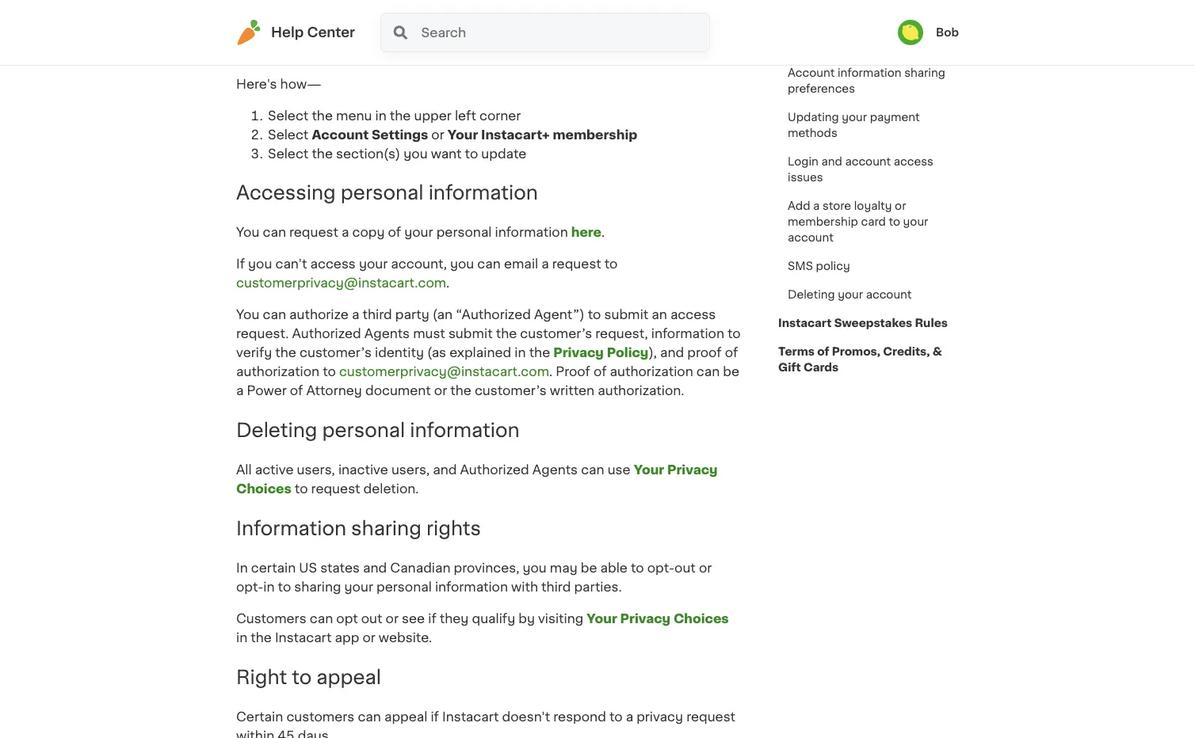 Task type: vqa. For each thing, say whether or not it's contained in the screenshot.
bottommost justfoodfordogs beef & russet potato
no



Task type: locate. For each thing, give the bounding box(es) containing it.
data privacy and your personal information
[[788, 23, 910, 50]]

access right can't at left top
[[310, 258, 356, 271]]

1 vertical spatial your
[[634, 464, 664, 477]]

your inside in certain us states and canadian provinces, you may be able to opt-out or opt-in to sharing your personal information with third parties.
[[344, 581, 373, 594]]

information up proof
[[651, 328, 724, 341]]

account down menu
[[312, 128, 369, 141]]

deleting for deleting your account
[[788, 289, 835, 300]]

login
[[788, 156, 819, 167]]

request.
[[236, 328, 289, 341]]

be left gift
[[723, 366, 739, 379]]

account for and
[[845, 156, 891, 167]]

sharing down bob link
[[904, 67, 945, 78]]

1 horizontal spatial appeal
[[384, 711, 428, 724]]

certain customers can appeal if instacart doesn't respond to a privacy request within 45 days.
[[236, 711, 736, 739]]

can inside certain customers can appeal if instacart doesn't respond to a privacy request within 45 days.
[[358, 711, 381, 724]]

and right ),
[[660, 347, 684, 360]]

proof
[[687, 347, 722, 360]]

if inside certain customers can appeal if instacart doesn't respond to a privacy request within 45 days.
[[431, 711, 439, 724]]

1 vertical spatial submit
[[448, 328, 493, 341]]

1 horizontal spatial membership
[[553, 128, 637, 141]]

1 vertical spatial customer's
[[300, 347, 372, 360]]

third inside you can authorize a third party (an "authorized agent") to submit an access request.
[[363, 309, 392, 322]]

membership inside add a store loyalty or membership card to your account
[[788, 216, 858, 227]]

submit up explained
[[448, 328, 493, 341]]

2 vertical spatial privacy
[[620, 613, 671, 626]]

you up request.
[[236, 309, 259, 322]]

to inside certain customers can appeal if instacart doesn't respond to a privacy request within 45 days.
[[609, 711, 623, 724]]

privacy inside your privacy choices
[[667, 464, 718, 477]]

privacy down "parties."
[[620, 613, 671, 626]]

be inside in certain us states and canadian provinces, you may be able to opt-out or opt-in to sharing your personal information with third parties.
[[581, 562, 597, 575]]

you for you can authorize a third party (an "authorized agent") to submit an access request.
[[236, 309, 259, 322]]

your down states
[[344, 581, 373, 594]]

your down account information sharing preferences
[[842, 112, 867, 123]]

information down provinces, in the bottom left of the page
[[435, 581, 508, 594]]

0 horizontal spatial be
[[581, 562, 597, 575]]

2 vertical spatial .
[[549, 366, 553, 379]]

instacart+ down help center link
[[268, 46, 332, 59]]

must
[[413, 328, 445, 341]]

0 horizontal spatial account
[[312, 128, 369, 141]]

in certain us states and canadian provinces, you may be able to opt-out or opt-in to sharing your personal information with third parties.
[[236, 562, 712, 594]]

the inside . proof of authorization can be a power of attorney document or the customer's written authorization.
[[450, 385, 471, 398]]

in inside authorized agents must submit the customer's request, information to verify the customer's identity (as explained in the
[[515, 347, 526, 360]]

deleting
[[788, 289, 835, 300], [236, 421, 317, 440]]

0 horizontal spatial appeal
[[316, 668, 381, 687]]

the
[[312, 109, 333, 122], [390, 109, 411, 122], [312, 147, 333, 160], [496, 328, 517, 341], [275, 347, 296, 360], [529, 347, 550, 360], [450, 385, 471, 398], [251, 632, 272, 645]]

0 vertical spatial third
[[363, 309, 392, 322]]

instacart left doesn't
[[442, 711, 499, 724]]

1 vertical spatial membership
[[553, 128, 637, 141]]

terms
[[778, 346, 815, 357]]

1 horizontal spatial submit
[[604, 309, 648, 322]]

you inside select the menu in the upper left corner select account settings or your instacart+ membership select the section(s) you want to update
[[404, 147, 428, 160]]

to inside "if you can't access your account, you can email a request to customerprivacy@instacart.com ."
[[605, 258, 618, 271]]

can left email
[[477, 258, 501, 271]]

can left use
[[581, 464, 604, 477]]

the down customers
[[251, 632, 272, 645]]

and up rights
[[433, 464, 457, 477]]

and left user avatar
[[861, 23, 882, 34]]

1 vertical spatial select
[[268, 128, 309, 141]]

corner
[[479, 109, 521, 122]]

customer's down agent")
[[520, 328, 592, 341]]

preferences down options
[[370, 27, 447, 39]]

1 vertical spatial you
[[236, 309, 259, 322]]

able
[[600, 562, 628, 575]]

request,
[[595, 328, 648, 341]]

to
[[465, 147, 478, 160], [889, 216, 900, 227], [605, 258, 618, 271], [588, 309, 601, 322], [728, 328, 741, 341], [323, 366, 336, 379], [295, 483, 308, 496], [631, 562, 644, 575], [278, 581, 291, 594], [292, 668, 312, 687], [609, 711, 623, 724]]

help center
[[271, 26, 355, 39]]

here
[[571, 226, 602, 239]]

your inside "customers can opt out or see if they qualify by visiting your privacy choices in the instacart app or website."
[[587, 613, 617, 626]]

authorization down ),
[[610, 366, 693, 379]]

opt- right able
[[647, 562, 675, 575]]

request inside certain customers can appeal if instacart doesn't respond to a privacy request within 45 days.
[[686, 711, 736, 724]]

and
[[861, 23, 882, 34], [821, 156, 842, 167], [660, 347, 684, 360], [433, 464, 457, 477], [363, 562, 387, 575]]

your right card
[[903, 216, 928, 227]]

the down agent")
[[529, 347, 550, 360]]

your privacy choices link up rights
[[236, 464, 718, 496]]

out inside in certain us states and canadian provinces, you may be able to opt-out or opt-in to sharing your personal information with third parties.
[[675, 562, 696, 575]]

authorization
[[236, 366, 319, 379], [610, 366, 693, 379]]

0 vertical spatial out
[[675, 562, 696, 575]]

instacart down customers
[[275, 632, 332, 645]]

2 vertical spatial account
[[866, 289, 912, 300]]

deleting down sms policy link
[[788, 289, 835, 300]]

a inside you can authorize a third party (an "authorized agent") to submit an access request.
[[352, 309, 359, 322]]

1 vertical spatial customerprivacy@instacart.com
[[339, 366, 549, 379]]

0 horizontal spatial submit
[[448, 328, 493, 341]]

2 vertical spatial access
[[670, 309, 716, 322]]

users, right active
[[297, 464, 335, 477]]

terms of promos, credits, & gift cards link
[[778, 338, 959, 382]]

of right the power
[[290, 385, 303, 398]]

the left section(s)
[[312, 147, 333, 160]]

0 horizontal spatial opt-
[[236, 581, 263, 594]]

appeal down the website.
[[384, 711, 428, 724]]

0 vertical spatial be
[[723, 366, 739, 379]]

deleting up active
[[236, 421, 317, 440]]

2 horizontal spatial your
[[634, 464, 664, 477]]

information
[[839, 39, 903, 50], [838, 67, 902, 78], [428, 184, 538, 203], [495, 226, 568, 239], [651, 328, 724, 341], [410, 421, 520, 440], [435, 581, 508, 594]]

or inside select the menu in the upper left corner select account settings or your instacart+ membership select the section(s) you want to update
[[431, 128, 444, 141]]

select the menu in the upper left corner select account settings or your instacart+ membership select the section(s) you want to update
[[268, 109, 637, 160]]

0 horizontal spatial preferences
[[370, 27, 447, 39]]

to inside select the menu in the upper left corner select account settings or your instacart+ membership select the section(s) you want to update
[[465, 147, 478, 160]]

users, up deletion.
[[391, 464, 430, 477]]

authorization up the power
[[236, 366, 319, 379]]

1 vertical spatial account
[[788, 232, 834, 243]]

the down ), and proof of authorization to
[[450, 385, 471, 398]]

customerprivacy@instacart.com down (as
[[339, 366, 549, 379]]

your privacy choices link
[[236, 464, 718, 496], [587, 613, 729, 626]]

authorize
[[289, 309, 349, 322]]

or inside . proof of authorization can be a power of attorney document or the customer's written authorization.
[[434, 385, 447, 398]]

customerprivacy@instacart.com up the authorize
[[236, 277, 446, 290]]

information up account information sharing preferences link
[[839, 39, 903, 50]]

1 vertical spatial third
[[541, 581, 571, 594]]

a inside . proof of authorization can be a power of attorney document or the customer's written authorization.
[[236, 385, 244, 398]]

1 vertical spatial preferences
[[788, 83, 855, 94]]

sweepstakes
[[834, 318, 912, 329]]

of right copy
[[388, 226, 401, 239]]

information inside account information sharing preferences
[[838, 67, 902, 78]]

customerprivacy@instacart.com link up the authorize
[[236, 277, 446, 290]]

of down the privacy policy link
[[594, 366, 607, 379]]

1 horizontal spatial instacart
[[442, 711, 499, 724]]

0 vertical spatial customerprivacy@instacart.com
[[236, 277, 446, 290]]

preferences up updating
[[788, 83, 855, 94]]

1 horizontal spatial deleting
[[788, 289, 835, 300]]

of right proof
[[725, 347, 738, 360]]

0 vertical spatial choices
[[236, 483, 291, 496]]

0 horizontal spatial authorized
[[292, 328, 361, 341]]

if inside "customers can opt out or see if they qualify by visiting your privacy choices in the instacart app or website."
[[428, 613, 436, 626]]

1 horizontal spatial preferences
[[788, 83, 855, 94]]

be inside . proof of authorization can be a power of attorney document or the customer's written authorization.
[[723, 366, 739, 379]]

1 horizontal spatial choices
[[674, 613, 729, 626]]

center
[[307, 26, 355, 39]]

user avatar image
[[898, 20, 923, 45]]

1 authorization from the left
[[236, 366, 319, 379]]

authorized down the authorize
[[292, 328, 361, 341]]

0 vertical spatial account
[[788, 67, 835, 78]]

0 horizontal spatial access
[[310, 258, 356, 271]]

1 you from the top
[[236, 226, 259, 239]]

instacart+ inside select the menu in the upper left corner select account settings or your instacart+ membership select the section(s) you want to update
[[481, 128, 550, 141]]

instacart+ inside "marketing options retailer sharing preferences instacart+ membership"
[[268, 46, 332, 59]]

your inside updating your payment methods
[[842, 112, 867, 123]]

1 vertical spatial deleting
[[236, 421, 317, 440]]

0 vertical spatial privacy
[[817, 23, 858, 34]]

or inside add a store loyalty or membership card to your account
[[895, 201, 906, 212]]

in down customers
[[236, 632, 247, 645]]

0 horizontal spatial agents
[[364, 328, 410, 341]]

customers
[[286, 711, 355, 724]]

gift
[[778, 362, 801, 373]]

you for you can request a copy of your personal information here .
[[236, 226, 259, 239]]

1 vertical spatial agents
[[532, 464, 578, 477]]

account inside account information sharing preferences
[[788, 67, 835, 78]]

out right the opt
[[361, 613, 382, 626]]

authorized agents must submit the customer's request, information to verify the customer's identity (as explained in the
[[236, 328, 741, 360]]

out inside "customers can opt out or see if they qualify by visiting your privacy choices in the instacart app or website."
[[361, 613, 382, 626]]

1 vertical spatial be
[[581, 562, 597, 575]]

access right an
[[670, 309, 716, 322]]

in down certain
[[263, 581, 275, 594]]

by
[[519, 613, 535, 626]]

and right login
[[821, 156, 842, 167]]

can right customers
[[358, 711, 381, 724]]

third down may
[[541, 581, 571, 594]]

1 users, from the left
[[297, 464, 335, 477]]

0 horizontal spatial authorization
[[236, 366, 319, 379]]

2 vertical spatial membership
[[788, 216, 858, 227]]

information sharing rights
[[236, 519, 481, 538]]

canadian
[[390, 562, 451, 575]]

select
[[268, 109, 309, 122], [268, 128, 309, 141], [268, 147, 309, 160]]

sharing down options
[[320, 27, 367, 39]]

1 vertical spatial opt-
[[236, 581, 263, 594]]

1 vertical spatial appeal
[[384, 711, 428, 724]]

instacart+
[[268, 46, 332, 59], [481, 128, 550, 141]]

account inside add a store loyalty or membership card to your account
[[788, 232, 834, 243]]

a left the power
[[236, 385, 244, 398]]

can left the opt
[[310, 613, 333, 626]]

opt
[[336, 613, 358, 626]]

a inside certain customers can appeal if instacart doesn't respond to a privacy request within 45 days.
[[626, 711, 633, 724]]

0 vertical spatial account
[[845, 156, 891, 167]]

0 vertical spatial instacart+
[[268, 46, 332, 59]]

1 horizontal spatial account
[[788, 67, 835, 78]]

customer's down ), and proof of authorization to
[[475, 385, 547, 398]]

1 horizontal spatial privacy
[[817, 23, 858, 34]]

policy
[[607, 347, 649, 360]]

can't
[[275, 258, 307, 271]]

0 vertical spatial authorized
[[292, 328, 361, 341]]

account up updating
[[788, 67, 835, 78]]

0 horizontal spatial deleting
[[236, 421, 317, 440]]

personal up copy
[[341, 184, 424, 203]]

your down copy
[[359, 258, 388, 271]]

0 vertical spatial appeal
[[316, 668, 381, 687]]

privacy
[[553, 347, 604, 360], [667, 464, 718, 477], [620, 613, 671, 626]]

information inside data privacy and your personal information
[[839, 39, 903, 50]]

agents
[[364, 328, 410, 341], [532, 464, 578, 477]]

your inside your privacy choices
[[634, 464, 664, 477]]

loyalty
[[854, 201, 892, 212]]

in right menu
[[375, 109, 387, 122]]

&
[[933, 346, 942, 357]]

want
[[431, 147, 462, 160]]

0 horizontal spatial instacart+
[[268, 46, 332, 59]]

0 horizontal spatial your
[[448, 128, 478, 141]]

you
[[236, 226, 259, 239], [236, 309, 259, 322]]

"authorized
[[456, 309, 531, 322]]

you
[[404, 147, 428, 160], [248, 258, 272, 271], [450, 258, 474, 271], [523, 562, 547, 575]]

if you can't access your account, you can email a request to customerprivacy@instacart.com .
[[236, 258, 618, 290]]

your left bob
[[884, 23, 910, 34]]

2 horizontal spatial access
[[894, 156, 934, 167]]

1 vertical spatial choices
[[674, 613, 729, 626]]

authorized up rights
[[460, 464, 529, 477]]

submit inside you can authorize a third party (an "authorized agent") to submit an access request.
[[604, 309, 648, 322]]

account information sharing preferences
[[788, 67, 945, 94]]

1 vertical spatial .
[[446, 277, 450, 290]]

a right 'respond'
[[626, 711, 633, 724]]

1 horizontal spatial access
[[670, 309, 716, 322]]

customer's up attorney
[[300, 347, 372, 360]]

personal
[[788, 39, 836, 50], [341, 184, 424, 203], [436, 226, 492, 239], [322, 421, 405, 440], [376, 581, 432, 594]]

your right use
[[634, 464, 664, 477]]

information
[[236, 519, 346, 538]]

0 vertical spatial preferences
[[370, 27, 447, 39]]

0 vertical spatial submit
[[604, 309, 648, 322]]

authorization inside . proof of authorization can be a power of attorney document or the customer's written authorization.
[[610, 366, 693, 379]]

2 vertical spatial customer's
[[475, 385, 547, 398]]

third
[[363, 309, 392, 322], [541, 581, 571, 594]]

you inside you can authorize a third party (an "authorized agent") to submit an access request.
[[236, 309, 259, 322]]

choices inside "customers can opt out or see if they qualify by visiting your privacy choices in the instacart app or website."
[[674, 613, 729, 626]]

account inside login and account access issues
[[845, 156, 891, 167]]

update
[[481, 147, 527, 160]]

0 vertical spatial you
[[236, 226, 259, 239]]

1 horizontal spatial .
[[549, 366, 553, 379]]

1 horizontal spatial authorized
[[460, 464, 529, 477]]

can down proof
[[696, 366, 720, 379]]

here link
[[571, 226, 602, 239]]

2 authorization from the left
[[610, 366, 693, 379]]

1 vertical spatial account
[[312, 128, 369, 141]]

you can authorize a third party (an "authorized agent") to submit an access request.
[[236, 309, 716, 341]]

account up sms policy link
[[788, 232, 834, 243]]

0 vertical spatial if
[[428, 613, 436, 626]]

settings
[[372, 128, 428, 141]]

1 horizontal spatial be
[[723, 366, 739, 379]]

and right states
[[363, 562, 387, 575]]

1 horizontal spatial third
[[541, 581, 571, 594]]

your up account,
[[404, 226, 433, 239]]

instacart inside certain customers can appeal if instacart doesn't respond to a privacy request within 45 days.
[[442, 711, 499, 724]]

0 horizontal spatial third
[[363, 309, 392, 322]]

you can request a copy of your personal information here .
[[236, 226, 605, 239]]

sms policy
[[788, 261, 850, 272]]

appeal down app
[[316, 668, 381, 687]]

agents up the identity
[[364, 328, 410, 341]]

your inside select the menu in the upper left corner select account settings or your instacart+ membership select the section(s) you want to update
[[448, 128, 478, 141]]

2 vertical spatial instacart
[[442, 711, 499, 724]]

information down data privacy and your personal information link
[[838, 67, 902, 78]]

1 horizontal spatial agents
[[532, 464, 578, 477]]

in
[[375, 109, 387, 122], [515, 347, 526, 360], [263, 581, 275, 594], [236, 632, 247, 645]]

retailer
[[268, 27, 317, 39]]

privacy up proof
[[553, 347, 604, 360]]

store
[[823, 201, 851, 212]]

1 horizontal spatial your
[[587, 613, 617, 626]]

0 horizontal spatial users,
[[297, 464, 335, 477]]

or
[[431, 128, 444, 141], [895, 201, 906, 212], [434, 385, 447, 398], [699, 562, 712, 575], [386, 613, 399, 626], [363, 632, 375, 645]]

account down the updating your payment methods link
[[845, 156, 891, 167]]

1 vertical spatial instacart+
[[481, 128, 550, 141]]

respond
[[553, 711, 606, 724]]

access inside "if you can't access your account, you can email a request to customerprivacy@instacart.com ."
[[310, 258, 356, 271]]

),
[[649, 347, 657, 360]]

appeal
[[316, 668, 381, 687], [384, 711, 428, 724]]

2 vertical spatial your
[[587, 613, 617, 626]]

0 horizontal spatial .
[[446, 277, 450, 290]]

of inside terms of promos, credits, & gift cards
[[817, 346, 829, 357]]

your
[[884, 23, 910, 34], [842, 112, 867, 123], [903, 216, 928, 227], [404, 226, 433, 239], [359, 258, 388, 271], [838, 289, 863, 300], [344, 581, 373, 594]]

1 vertical spatial out
[[361, 613, 382, 626]]

0 horizontal spatial out
[[361, 613, 382, 626]]

access inside login and account access issues
[[894, 156, 934, 167]]

0 vertical spatial access
[[894, 156, 934, 167]]

account
[[788, 67, 835, 78], [312, 128, 369, 141]]

0 horizontal spatial instacart
[[275, 632, 332, 645]]

0 vertical spatial membership
[[335, 46, 416, 59]]

3 select from the top
[[268, 147, 309, 160]]

written
[[550, 385, 595, 398]]

customerprivacy@instacart.com link down (as
[[339, 366, 549, 379]]

1 horizontal spatial opt-
[[647, 562, 675, 575]]

out right able
[[675, 562, 696, 575]]

marketing
[[268, 8, 332, 20]]

0 vertical spatial your privacy choices link
[[236, 464, 718, 496]]

or inside in certain us states and canadian provinces, you may be able to opt-out or opt-in to sharing your personal information with third parties.
[[699, 562, 712, 575]]

.
[[602, 226, 605, 239], [446, 277, 450, 290], [549, 366, 553, 379]]

0 vertical spatial deleting
[[788, 289, 835, 300]]

your down left
[[448, 128, 478, 141]]

see
[[402, 613, 425, 626]]

sharing down deletion.
[[351, 519, 422, 538]]

deletion.
[[363, 483, 419, 496]]

privacy
[[817, 23, 858, 34], [637, 711, 683, 724]]

in inside select the menu in the upper left corner select account settings or your instacart+ membership select the section(s) you want to update
[[375, 109, 387, 122]]

a right the authorize
[[352, 309, 359, 322]]

to request deletion.
[[291, 483, 419, 496]]

personal down "canadian"
[[376, 581, 432, 594]]

of up the cards at the right
[[817, 346, 829, 357]]

1 vertical spatial instacart
[[275, 632, 332, 645]]

you down settings
[[404, 147, 428, 160]]

0 horizontal spatial privacy
[[637, 711, 683, 724]]

to inside authorized agents must submit the customer's request, information to verify the customer's identity (as explained in the
[[728, 328, 741, 341]]

1 horizontal spatial authorization
[[610, 366, 693, 379]]

0 horizontal spatial membership
[[335, 46, 416, 59]]

submit up request,
[[604, 309, 648, 322]]

opt- down in
[[236, 581, 263, 594]]

submit inside authorized agents must submit the customer's request, information to verify the customer's identity (as explained in the
[[448, 328, 493, 341]]

0 vertical spatial opt-
[[647, 562, 675, 575]]

1 vertical spatial access
[[310, 258, 356, 271]]

customerprivacy@instacart.com
[[236, 277, 446, 290], [339, 366, 549, 379]]

a right add
[[813, 201, 820, 212]]

if
[[428, 613, 436, 626], [431, 711, 439, 724]]

a right email
[[542, 258, 549, 271]]

of inside ), and proof of authorization to
[[725, 347, 738, 360]]

you up with
[[523, 562, 547, 575]]

a
[[813, 201, 820, 212], [342, 226, 349, 239], [542, 258, 549, 271], [352, 309, 359, 322], [236, 385, 244, 398], [626, 711, 633, 724]]

1 select from the top
[[268, 109, 309, 122]]

right to appeal
[[236, 668, 381, 687]]

personal down data
[[788, 39, 836, 50]]

1 vertical spatial privacy
[[667, 464, 718, 477]]

marketing options retailer sharing preferences instacart+ membership
[[268, 8, 447, 59]]

2 you from the top
[[236, 309, 259, 322]]

sharing inside in certain us states and canadian provinces, you may be able to opt-out or opt-in to sharing your personal information with third parties.
[[294, 581, 341, 594]]

account
[[845, 156, 891, 167], [788, 232, 834, 243], [866, 289, 912, 300]]

privacy inside certain customers can appeal if instacart doesn't respond to a privacy request within 45 days.
[[637, 711, 683, 724]]

2 horizontal spatial membership
[[788, 216, 858, 227]]

your privacy choices link down able
[[587, 613, 729, 626]]

access
[[894, 156, 934, 167], [310, 258, 356, 271], [670, 309, 716, 322]]



Task type: describe. For each thing, give the bounding box(es) containing it.
choices inside your privacy choices
[[236, 483, 291, 496]]

agents inside authorized agents must submit the customer's request, information to verify the customer's identity (as explained in the
[[364, 328, 410, 341]]

information down update
[[428, 184, 538, 203]]

issues
[[788, 172, 823, 183]]

account information sharing preferences link
[[778, 59, 959, 103]]

account for your
[[866, 289, 912, 300]]

qualify
[[472, 613, 515, 626]]

promos,
[[832, 346, 881, 357]]

card
[[861, 216, 886, 227]]

instacart sweepstakes rules
[[778, 318, 948, 329]]

within
[[236, 730, 274, 739]]

here's
[[236, 78, 277, 90]]

information up email
[[495, 226, 568, 239]]

. inside . proof of authorization can be a power of attorney document or the customer's written authorization.
[[549, 366, 553, 379]]

active
[[255, 464, 294, 477]]

personal inside data privacy and your personal information
[[788, 39, 836, 50]]

document
[[365, 385, 431, 398]]

here's how—
[[236, 78, 321, 90]]

cards
[[804, 362, 839, 373]]

personal up account,
[[436, 226, 492, 239]]

can inside "customers can opt out or see if they qualify by visiting your privacy choices in the instacart app or website."
[[310, 613, 333, 626]]

access inside you can authorize a third party (an "authorized agent") to submit an access request.
[[670, 309, 716, 322]]

authorized inside authorized agents must submit the customer's request, information to verify the customer's identity (as explained in the
[[292, 328, 361, 341]]

1 vertical spatial authorized
[[460, 464, 529, 477]]

membership inside "marketing options retailer sharing preferences instacart+ membership"
[[335, 46, 416, 59]]

if
[[236, 258, 245, 271]]

customers
[[236, 613, 306, 626]]

the down request.
[[275, 347, 296, 360]]

2 users, from the left
[[391, 464, 430, 477]]

request inside "if you can't access your account, you can email a request to customerprivacy@instacart.com ."
[[552, 258, 601, 271]]

a inside "if you can't access your account, you can email a request to customerprivacy@instacart.com ."
[[542, 258, 549, 271]]

states
[[320, 562, 360, 575]]

and inside login and account access issues
[[821, 156, 842, 167]]

instacart sweepstakes rules link
[[778, 309, 948, 338]]

customerprivacy@instacart.com inside "if you can't access your account, you can email a request to customerprivacy@instacart.com ."
[[236, 277, 446, 290]]

updating your payment methods link
[[778, 103, 959, 147]]

help center link
[[236, 20, 355, 45]]

45
[[278, 730, 295, 739]]

doesn't
[[502, 711, 550, 724]]

the left menu
[[312, 109, 333, 122]]

data
[[788, 23, 814, 34]]

data privacy and your personal information link
[[778, 14, 959, 59]]

information inside in certain us states and canadian provinces, you may be able to opt-out or opt-in to sharing your personal information with third parties.
[[435, 581, 508, 594]]

the down "authorized at top left
[[496, 328, 517, 341]]

you inside in certain us states and canadian provinces, you may be able to opt-out or opt-in to sharing your personal information with third parties.
[[523, 562, 547, 575]]

authorization.
[[598, 385, 684, 398]]

preferences inside "marketing options retailer sharing preferences instacart+ membership"
[[370, 27, 447, 39]]

in inside in certain us states and canadian provinces, you may be able to opt-out or opt-in to sharing your personal information with third parties.
[[263, 581, 275, 594]]

verify
[[236, 347, 272, 360]]

email
[[504, 258, 538, 271]]

authorization inside ), and proof of authorization to
[[236, 366, 319, 379]]

can inside . proof of authorization can be a power of attorney document or the customer's written authorization.
[[696, 366, 720, 379]]

the inside "customers can opt out or see if they qualify by visiting your privacy choices in the instacart app or website."
[[251, 632, 272, 645]]

credits,
[[883, 346, 930, 357]]

days.
[[298, 730, 332, 739]]

Search search field
[[420, 13, 709, 52]]

your inside data privacy and your personal information
[[884, 23, 910, 34]]

access for can't
[[310, 258, 356, 271]]

in inside "customers can opt out or see if they qualify by visiting your privacy choices in the instacart app or website."
[[236, 632, 247, 645]]

all active users, inactive users, and authorized agents can use
[[236, 464, 634, 477]]

sharing inside account information sharing preferences
[[904, 67, 945, 78]]

can inside you can authorize a third party (an "authorized agent") to submit an access request.
[[263, 309, 286, 322]]

your up "instacart sweepstakes rules" link
[[838, 289, 863, 300]]

your inside "if you can't access your account, you can email a request to customerprivacy@instacart.com ."
[[359, 258, 388, 271]]

and inside ), and proof of authorization to
[[660, 347, 684, 360]]

privacy inside "customers can opt out or see if they qualify by visiting your privacy choices in the instacart app or website."
[[620, 613, 671, 626]]

add
[[788, 201, 810, 212]]

login and account access issues
[[788, 156, 934, 183]]

to inside add a store loyalty or membership card to your account
[[889, 216, 900, 227]]

deleting for deleting personal information
[[236, 421, 317, 440]]

can up can't at left top
[[263, 226, 286, 239]]

website.
[[379, 632, 432, 645]]

to inside ), and proof of authorization to
[[323, 366, 336, 379]]

may
[[550, 562, 578, 575]]

instacart image
[[236, 20, 262, 45]]

2 horizontal spatial .
[[602, 226, 605, 239]]

personal inside in certain us states and canadian provinces, you may be able to opt-out or opt-in to sharing your personal information with third parties.
[[376, 581, 432, 594]]

information inside authorized agents must submit the customer's request, information to verify the customer's identity (as explained in the
[[651, 328, 724, 341]]

party
[[395, 309, 429, 322]]

0 vertical spatial instacart
[[778, 318, 832, 329]]

certain
[[251, 562, 296, 575]]

2 select from the top
[[268, 128, 309, 141]]

terms of promos, credits, & gift cards
[[778, 346, 942, 373]]

), and proof of authorization to
[[236, 347, 738, 379]]

sharing inside "marketing options retailer sharing preferences instacart+ membership"
[[320, 27, 367, 39]]

access for account
[[894, 156, 934, 167]]

a left copy
[[342, 226, 349, 239]]

agent")
[[534, 309, 585, 322]]

your privacy choices
[[236, 464, 718, 496]]

identity
[[375, 347, 424, 360]]

attorney
[[306, 385, 362, 398]]

personal up the inactive
[[322, 421, 405, 440]]

sms policy link
[[778, 252, 860, 281]]

updating your payment methods
[[788, 112, 920, 139]]

the up settings
[[390, 109, 411, 122]]

(an
[[433, 309, 453, 322]]

and inside data privacy and your personal information
[[861, 23, 882, 34]]

information up all active users, inactive users, and authorized agents can use
[[410, 421, 520, 440]]

a inside add a store loyalty or membership card to your account
[[813, 201, 820, 212]]

privacy policy link
[[553, 347, 649, 360]]

1 vertical spatial your privacy choices link
[[587, 613, 729, 626]]

you right account,
[[450, 258, 474, 271]]

bob
[[936, 27, 959, 38]]

0 vertical spatial customerprivacy@instacart.com link
[[236, 277, 446, 290]]

account,
[[391, 258, 447, 271]]

right
[[236, 668, 287, 687]]

preferences inside account information sharing preferences
[[788, 83, 855, 94]]

rules
[[915, 318, 948, 329]]

login and account access issues link
[[778, 147, 959, 192]]

an
[[652, 309, 667, 322]]

options
[[335, 8, 383, 20]]

0 vertical spatial privacy
[[553, 347, 604, 360]]

your inside add a store loyalty or membership card to your account
[[903, 216, 928, 227]]

updating
[[788, 112, 839, 123]]

third inside in certain us states and canadian provinces, you may be able to opt-out or opt-in to sharing your personal information with third parties.
[[541, 581, 571, 594]]

us
[[299, 562, 317, 575]]

copy
[[352, 226, 385, 239]]

and inside in certain us states and canadian provinces, you may be able to opt-out or opt-in to sharing your personal information with third parties.
[[363, 562, 387, 575]]

upper
[[414, 109, 452, 122]]

explained
[[449, 347, 511, 360]]

privacy inside data privacy and your personal information
[[817, 23, 858, 34]]

rights
[[426, 519, 481, 538]]

with
[[511, 581, 538, 594]]

visiting
[[538, 613, 583, 626]]

membership inside select the menu in the upper left corner select account settings or your instacart+ membership select the section(s) you want to update
[[553, 128, 637, 141]]

customer's inside . proof of authorization can be a power of attorney document or the customer's written authorization.
[[475, 385, 547, 398]]

account inside select the menu in the upper left corner select account settings or your instacart+ membership select the section(s) you want to update
[[312, 128, 369, 141]]

1 vertical spatial customerprivacy@instacart.com link
[[339, 366, 549, 379]]

how—
[[280, 78, 321, 90]]

(as
[[427, 347, 446, 360]]

instacart inside "customers can opt out or see if they qualify by visiting your privacy choices in the instacart app or website."
[[275, 632, 332, 645]]

0 vertical spatial customer's
[[520, 328, 592, 341]]

to inside you can authorize a third party (an "authorized agent") to submit an access request.
[[588, 309, 601, 322]]

you right if
[[248, 258, 272, 271]]

provinces,
[[454, 562, 519, 575]]

can inside "if you can't access your account, you can email a request to customerprivacy@instacart.com ."
[[477, 258, 501, 271]]

appeal inside certain customers can appeal if instacart doesn't respond to a privacy request within 45 days.
[[384, 711, 428, 724]]

they
[[440, 613, 469, 626]]

inactive
[[338, 464, 388, 477]]

deleting your account link
[[778, 281, 921, 309]]

power
[[247, 385, 287, 398]]

. inside "if you can't access your account, you can email a request to customerprivacy@instacart.com ."
[[446, 277, 450, 290]]

accessing
[[236, 184, 336, 203]]

add a store loyalty or membership card to your account
[[788, 201, 928, 243]]

privacy policy
[[553, 347, 649, 360]]



